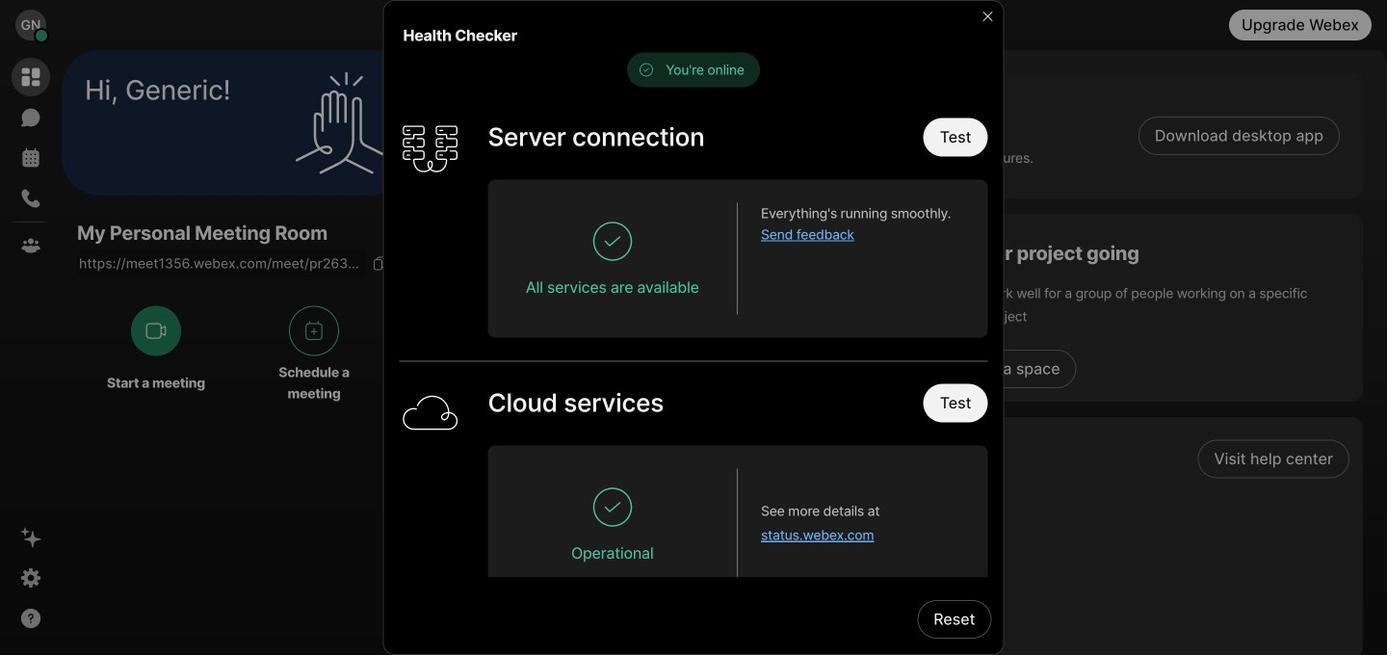 Task type: describe. For each thing, give the bounding box(es) containing it.
4 list item from the top
[[452, 563, 1364, 604]]

webex tab list
[[12, 58, 50, 265]]

cloud services image
[[400, 384, 461, 446]]

2 list item from the top
[[452, 480, 1364, 521]]

server connection image
[[400, 118, 461, 180]]

3 list item from the top
[[452, 521, 1364, 563]]



Task type: vqa. For each thing, say whether or not it's contained in the screenshot.
Group
no



Task type: locate. For each thing, give the bounding box(es) containing it.
None text field
[[77, 250, 366, 277]]

5 list item from the top
[[452, 604, 1364, 646]]

list item
[[452, 439, 1364, 480], [452, 480, 1364, 521], [452, 521, 1364, 563], [452, 563, 1364, 604], [452, 604, 1364, 646]]

navigation
[[0, 50, 62, 655]]

1 list item from the top
[[452, 439, 1364, 480]]



